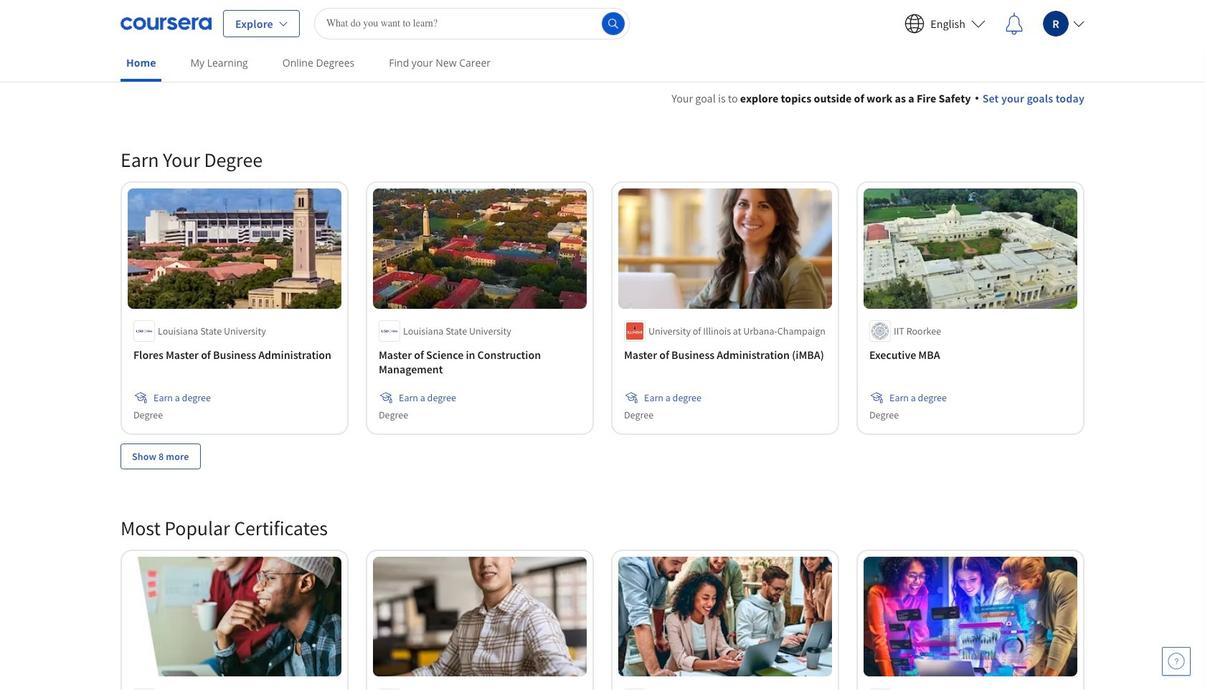 Task type: describe. For each thing, give the bounding box(es) containing it.
coursera image
[[121, 12, 212, 35]]

help center image
[[1168, 654, 1185, 671]]

most popular certificates collection element
[[112, 493, 1093, 691]]



Task type: locate. For each thing, give the bounding box(es) containing it.
main content
[[0, 72, 1205, 691]]

None search field
[[314, 8, 630, 39]]

earn your degree collection element
[[112, 124, 1093, 493]]

What do you want to learn? text field
[[314, 8, 630, 39]]



Task type: vqa. For each thing, say whether or not it's contained in the screenshot.
(Data
no



